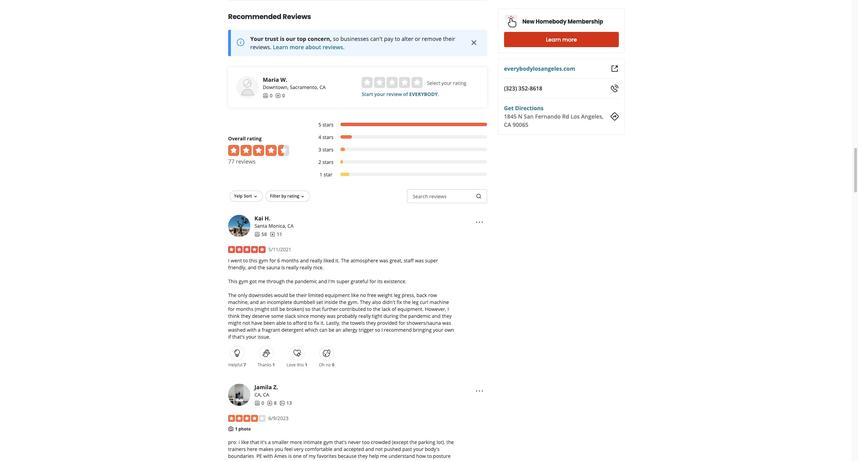 Task type: locate. For each thing, give the bounding box(es) containing it.
equipment inside pro: i like that it's a smaller more intimate gym that's never too crowded (except the parking lot). the trainers here makes you feel very comfortable and accepted and not pushed past your body's boundaries  pe with ames is one of my favorites because they help me understand how to posture myself for certain workouts and use equipment that i've always been too scared to ask for help wi
[[311, 460, 335, 461]]

1 left "star"
[[320, 171, 322, 178]]

this
[[228, 278, 237, 285]]

super inside i went to this gym for 6 months and really liked it. the atmosphere was great, staff was super friendly, and the sauna is really really nice.
[[425, 257, 438, 264]]

reviews element containing 11
[[270, 231, 282, 238]]

because
[[338, 453, 357, 459]]

1 vertical spatial help
[[432, 460, 442, 461]]

that's inside the only downsides would be their limited equipment like no free weight leg press, back row machine, and an incomplete dumbbell set inside the gym. they also didn't fix the leg curl machine for months (might still be broken) so that further contributed to the lack of equipment. however, i think they deserve some slack since money was probably really tight during the pandemic and they might not have been able to afford to fix it. lastly, the towels they provided for showers/sauna was washed with a fragrant detergent which can be an allergy trigger so i recommend bringing your own if that's your issue.
[[232, 333, 245, 340]]

0 vertical spatial reviews element
[[275, 92, 285, 99]]

was right staff
[[415, 257, 424, 264]]

equipment
[[325, 292, 350, 298], [311, 460, 335, 461]]

concern,
[[308, 35, 332, 43]]

16 camera v2 image
[[228, 426, 234, 431]]

stars
[[322, 121, 333, 128], [322, 134, 333, 140], [322, 146, 333, 153], [322, 159, 333, 165]]

1 photo
[[235, 426, 251, 432]]

1 horizontal spatial no
[[360, 292, 366, 298]]

0 horizontal spatial the
[[228, 292, 237, 298]]

learn more link
[[504, 32, 619, 47]]

during
[[383, 313, 398, 319]]

gym inside i went to this gym for 6 months and really liked it. the atmosphere was great, staff was super friendly, and the sauna is really really nice.
[[259, 257, 268, 264]]

2 vertical spatial is
[[288, 453, 292, 459]]

no
[[360, 292, 366, 298], [326, 362, 331, 368]]

filter reviews by 2 stars rating element
[[311, 159, 487, 166]]

that
[[312, 306, 321, 312], [250, 439, 259, 446], [337, 460, 346, 461]]

1 vertical spatial their
[[296, 292, 307, 298]]

1 vertical spatial 16 friends v2 image
[[254, 231, 260, 237]]

1 vertical spatial the
[[228, 292, 237, 298]]

i inside i went to this gym for 6 months and really liked it. the atmosphere was great, staff was super friendly, and the sauna is really really nice.
[[228, 257, 229, 264]]

(1 reaction) element for love this 1
[[305, 362, 307, 368]]

fragrant
[[262, 326, 280, 333]]

more inside pro: i like that it's a smaller more intimate gym that's never too crowded (except the parking lot). the trainers here makes you feel very comfortable and accepted and not pushed past your body's boundaries  pe with ames is one of my favorites because they help me understand how to posture myself for certain workouts and use equipment that i've always been too scared to ask for help wi
[[290, 439, 302, 446]]

really inside the only downsides would be their limited equipment like no free weight leg press, back row machine, and an incomplete dumbbell set inside the gym. they also didn't fix the leg curl machine for months (might still be broken) so that further contributed to the lack of equipment. however, i think they deserve some slack since money was probably really tight during the pandemic and they might not have been able to afford to fix it. lastly, the towels they provided for showers/sauna was washed with a fragrant detergent which can be an allergy trigger so i recommend bringing your own if that's your issue.
[[358, 313, 371, 319]]

it. up can
[[321, 320, 325, 326]]

too down pushed
[[385, 460, 392, 461]]

16 chevron down v2 image inside yelp sort popup button
[[253, 194, 258, 199]]

your left issue.
[[246, 333, 256, 340]]

fernando
[[535, 113, 561, 120]]

pandemic up the limited
[[295, 278, 317, 285]]

money
[[310, 313, 326, 319]]

a
[[258, 326, 261, 333], [268, 439, 271, 446]]

was left great, on the bottom
[[379, 257, 388, 264]]

learn for learn more about reviews.
[[273, 43, 288, 51]]

None radio
[[387, 77, 398, 88], [399, 77, 410, 88], [387, 77, 398, 88], [399, 77, 410, 88]]

learn inside 'info' alert
[[273, 43, 288, 51]]

None radio
[[362, 77, 373, 88], [374, 77, 385, 88], [412, 77, 423, 88], [362, 77, 373, 88], [374, 77, 385, 88], [412, 77, 423, 88]]

friends element down downtown,
[[263, 92, 272, 99]]

my
[[309, 453, 316, 459]]

0 horizontal spatial i
[[228, 257, 229, 264]]

0 horizontal spatial reviews.
[[250, 43, 271, 51]]

that's left never
[[334, 439, 347, 446]]

0 vertical spatial not
[[242, 320, 250, 326]]

tight
[[372, 313, 382, 319]]

they
[[241, 313, 251, 319], [442, 313, 452, 319], [366, 320, 376, 326], [358, 453, 368, 459]]

the right lot).
[[446, 439, 454, 446]]

for left 'its'
[[370, 278, 376, 285]]

0 horizontal spatial this
[[249, 257, 257, 264]]

2 vertical spatial i
[[381, 326, 383, 333]]

(1 reaction) element
[[273, 362, 275, 368], [305, 362, 307, 368]]

an down the lastly,
[[336, 326, 341, 333]]

recommended
[[228, 12, 281, 21]]

0 vertical spatial like
[[351, 292, 359, 298]]

leg up equipment.
[[412, 299, 419, 305]]

like
[[351, 292, 359, 298], [241, 439, 249, 446]]

0 horizontal spatial their
[[296, 292, 307, 298]]

1 horizontal spatial (1 reaction) element
[[305, 362, 307, 368]]

(1 reaction) element right the love
[[305, 362, 307, 368]]

0 vertical spatial months
[[281, 257, 299, 264]]

reviews. down concern,
[[323, 43, 345, 51]]

the down also
[[373, 306, 380, 312]]

reviews for search reviews
[[429, 193, 447, 200]]

is inside i went to this gym for 6 months and really liked it. the atmosphere was great, staff was super friendly, and the sauna is really really nice.
[[281, 264, 285, 271]]

0 horizontal spatial pandemic
[[295, 278, 317, 285]]

rating right select
[[453, 80, 466, 86]]

2 reviews. from the left
[[323, 43, 345, 51]]

1 vertical spatial like
[[241, 439, 249, 446]]

(1 reaction) element right thanks
[[273, 362, 275, 368]]

ca inside maria w. downtown, sacramento, ca
[[320, 84, 326, 90]]

2 vertical spatial reviews element
[[267, 400, 277, 407]]

1 horizontal spatial gym
[[259, 257, 268, 264]]

a inside pro: i like that it's a smaller more intimate gym that's never too crowded (except the parking lot). the trainers here makes you feel very comfortable and accepted and not pushed past your body's boundaries  pe with ames is one of my favorites because they help me understand how to posture myself for certain workouts and use equipment that i've always been too scared to ask for help wi
[[268, 439, 271, 446]]

help down 'posture'
[[432, 460, 442, 461]]

friends element for jamila
[[254, 400, 264, 407]]

1 vertical spatial be
[[279, 306, 285, 312]]

1 reviews. from the left
[[250, 43, 271, 51]]

4 stars from the top
[[322, 159, 333, 165]]

not inside the only downsides would be their limited equipment like no free weight leg press, back row machine, and an incomplete dumbbell set inside the gym. they also didn't fix the leg curl machine for months (might still be broken) so that further contributed to the lack of equipment. however, i think they deserve some slack since money was probably really tight during the pandemic and they might not have been able to afford to fix it. lastly, the towels they provided for showers/sauna was washed with a fragrant detergent which can be an allergy trigger so i recommend bringing your own if that's your issue.
[[242, 320, 250, 326]]

reviews element left 16 photos v2
[[267, 400, 277, 407]]

have
[[251, 320, 262, 326]]

1 horizontal spatial a
[[268, 439, 271, 446]]

jamila
[[254, 383, 272, 391]]

1 horizontal spatial learn
[[546, 36, 561, 44]]

and left i'm
[[318, 278, 327, 285]]

it. right liked
[[335, 257, 340, 264]]

be
[[289, 292, 295, 298], [279, 306, 285, 312], [329, 326, 334, 333]]

fix down money
[[314, 320, 319, 326]]

like right i
[[241, 439, 249, 446]]

4 star rating image
[[228, 415, 266, 422]]

so right concern,
[[333, 35, 339, 43]]

1 horizontal spatial that
[[312, 306, 321, 312]]

0 vertical spatial pandemic
[[295, 278, 317, 285]]

1 16 chevron down v2 image from the left
[[253, 194, 258, 199]]

reviews right 77
[[236, 158, 256, 165]]

with down the makes
[[263, 453, 273, 459]]

1 vertical spatial leg
[[412, 299, 419, 305]]

16 review v2 image
[[275, 93, 281, 98], [270, 231, 275, 237], [267, 400, 272, 406]]

1 right the love
[[305, 362, 307, 368]]

stars right 5
[[322, 121, 333, 128]]

washed
[[228, 326, 246, 333]]

so inside so businesses can't pay to alter or remove their reviews.
[[333, 35, 339, 43]]

3 stars from the top
[[322, 146, 333, 153]]

more
[[562, 36, 577, 44], [290, 43, 304, 51], [290, 439, 302, 446]]

scared
[[394, 460, 409, 461]]

(1 reaction) element for thanks 1
[[273, 362, 275, 368]]

0 horizontal spatial a
[[258, 326, 261, 333]]

super right staff
[[425, 257, 438, 264]]

0 vertical spatial the
[[341, 257, 349, 264]]

ca inside kai h. santa monica, ca
[[287, 222, 294, 229]]

broken)
[[286, 306, 304, 312]]

1 (1 reaction) element from the left
[[273, 362, 275, 368]]

months right 6
[[281, 257, 299, 264]]

reviews element containing 8
[[267, 400, 277, 407]]

really up towels
[[358, 313, 371, 319]]

contributed
[[339, 306, 366, 312]]

is inside 'info' alert
[[280, 35, 284, 43]]

been right the always on the bottom of the page
[[372, 460, 384, 461]]

this down 5 star rating image on the bottom left of the page
[[249, 257, 257, 264]]

2 menu image from the top
[[475, 387, 484, 395]]

stars inside "element"
[[322, 121, 333, 128]]

yelp sort
[[234, 193, 252, 199]]

pandemic inside the only downsides would be their limited equipment like no free weight leg press, back row machine, and an incomplete dumbbell set inside the gym. they also didn't fix the leg curl machine for months (might still be broken) so that further contributed to the lack of equipment. however, i think they deserve some slack since money was probably really tight during the pandemic and they might not have been able to afford to fix it. lastly, the towels they provided for showers/sauna was washed with a fragrant detergent which can be an allergy trigger so i recommend bringing your own if that's your issue.
[[408, 313, 431, 319]]

they up the always on the bottom of the page
[[358, 453, 368, 459]]

to
[[395, 35, 400, 43], [243, 257, 248, 264], [367, 306, 372, 312], [287, 320, 292, 326], [308, 320, 313, 326], [427, 453, 432, 459], [410, 460, 415, 461]]

16 chevron down v2 image inside filter by rating dropdown button
[[300, 194, 306, 199]]

and up the always on the bottom of the page
[[365, 446, 374, 452]]

be down incomplete at the bottom of page
[[279, 306, 285, 312]]

this
[[249, 257, 257, 264], [297, 362, 304, 368]]

provided
[[377, 320, 397, 326]]

2 (1 reaction) element from the left
[[305, 362, 307, 368]]

didn't
[[382, 299, 395, 305]]

stars for 3 stars
[[322, 146, 333, 153]]

they inside pro: i like that it's a smaller more intimate gym that's never too crowded (except the parking lot). the trainers here makes you feel very comfortable and accepted and not pushed past your body's boundaries  pe with ames is one of my favorites because they help me understand how to posture myself for certain workouts and use equipment that i've always been too scared to ask for help wi
[[358, 453, 368, 459]]

equipment down favorites
[[311, 460, 335, 461]]

1 horizontal spatial months
[[281, 257, 299, 264]]

rating for filter by rating
[[287, 193, 299, 199]]

16 chevron down v2 image for yelp sort
[[253, 194, 258, 199]]

the up past at the left of page
[[410, 439, 417, 446]]

0 horizontal spatial be
[[279, 306, 285, 312]]

the left 'sauna'
[[258, 264, 265, 271]]

of inside the only downsides would be their limited equipment like no free weight leg press, back row machine, and an incomplete dumbbell set inside the gym. they also didn't fix the leg curl machine for months (might still be broken) so that further contributed to the lack of equipment. however, i think they deserve some slack since money was probably really tight during the pandemic and they might not have been able to afford to fix it. lastly, the towels they provided for showers/sauna was washed with a fragrant detergent which can be an allergy trigger so i recommend bringing your own if that's your issue.
[[392, 306, 396, 312]]

  text field
[[407, 189, 487, 203]]

h.
[[265, 215, 270, 222]]

friends element down 'santa'
[[254, 231, 267, 238]]

16 review v2 image down downtown,
[[275, 93, 281, 98]]

with inside pro: i like that it's a smaller more intimate gym that's never too crowded (except the parking lot). the trainers here makes you feel very comfortable and accepted and not pushed past your body's boundaries  pe with ames is one of my favorites because they help me understand how to posture myself for certain workouts and use equipment that i've always been too scared to ask for help wi
[[263, 453, 273, 459]]

staff
[[404, 257, 414, 264]]

understand
[[389, 453, 415, 459]]

1 vertical spatial this
[[297, 362, 304, 368]]

able
[[276, 320, 286, 326]]

no up the they
[[360, 292, 366, 298]]

1 horizontal spatial reviews.
[[323, 43, 345, 51]]

that's down washed
[[232, 333, 245, 340]]

was down further
[[327, 313, 336, 319]]

too right never
[[362, 439, 370, 446]]

2 vertical spatial 16 review v2 image
[[267, 400, 272, 406]]

0 vertical spatial an
[[260, 299, 266, 305]]

filter by rating button
[[265, 191, 310, 202]]

to right pay on the top left of the page
[[395, 35, 400, 43]]

0 horizontal spatial like
[[241, 439, 249, 446]]

2 horizontal spatial that
[[337, 460, 346, 461]]

so down dumbbell
[[305, 306, 310, 312]]

that down the because
[[337, 460, 346, 461]]

1 horizontal spatial pandemic
[[408, 313, 431, 319]]

2 stars
[[318, 159, 333, 165]]

1 horizontal spatial help
[[432, 460, 442, 461]]

a inside the only downsides would be their limited equipment like no free weight leg press, back row machine, and an incomplete dumbbell set inside the gym. they also didn't fix the leg curl machine for months (might still be broken) so that further contributed to the lack of equipment. however, i think they deserve some slack since money was probably really tight during the pandemic and they might not have been able to afford to fix it. lastly, the towels they provided for showers/sauna was washed with a fragrant detergent which can be an allergy trigger so i recommend bringing your own if that's your issue.
[[258, 326, 261, 333]]

1 horizontal spatial super
[[425, 257, 438, 264]]

ca inside jamila z. ca, ca
[[263, 391, 269, 398]]

fix right didn't in the bottom left of the page
[[397, 299, 402, 305]]

me
[[258, 278, 265, 285], [380, 453, 387, 459]]

0 horizontal spatial been
[[263, 320, 275, 326]]

1 photo link
[[235, 426, 251, 432]]

the only downsides would be their limited equipment like no free weight leg press, back row machine, and an incomplete dumbbell set inside the gym. they also didn't fix the leg curl machine for months (might still be broken) so that further contributed to the lack of equipment. however, i think they deserve some slack since money was probably really tight during the pandemic and they might not have been able to afford to fix it. lastly, the towels they provided for showers/sauna was washed with a fragrant detergent which can be an allergy trigger so i recommend bringing your own if that's your issue.
[[228, 292, 454, 340]]

0 vertical spatial that
[[312, 306, 321, 312]]

so businesses can't pay to alter or remove their reviews.
[[250, 35, 455, 51]]

ca right sacramento,
[[320, 84, 326, 90]]

their up dumbbell
[[296, 292, 307, 298]]

0 horizontal spatial learn
[[273, 43, 288, 51]]

16 review v2 image for z.
[[267, 400, 272, 406]]

1 vertical spatial of
[[392, 306, 396, 312]]

the right liked
[[341, 257, 349, 264]]

1 vertical spatial is
[[281, 264, 285, 271]]

your
[[250, 35, 263, 43]]

2 vertical spatial 16 friends v2 image
[[254, 400, 260, 406]]

gym up comfortable
[[323, 439, 333, 446]]

16 friends v2 image
[[263, 93, 268, 98], [254, 231, 260, 237], [254, 400, 260, 406]]

  text field inside recommended reviews "element"
[[407, 189, 487, 203]]

and
[[300, 257, 309, 264], [248, 264, 256, 271], [318, 278, 327, 285], [250, 299, 259, 305], [432, 313, 441, 319], [334, 446, 342, 452], [365, 446, 374, 452], [291, 460, 300, 461]]

the
[[258, 264, 265, 271], [286, 278, 293, 285], [339, 299, 346, 305], [403, 299, 411, 305], [373, 306, 380, 312], [400, 313, 407, 319], [341, 320, 349, 326], [410, 439, 417, 446], [446, 439, 454, 446]]

2 vertical spatial friends element
[[254, 400, 264, 407]]

rating inside dropdown button
[[287, 193, 299, 199]]

showers/sauna
[[407, 320, 441, 326]]

of inside pro: i like that it's a smaller more intimate gym that's never too crowded (except the parking lot). the trainers here makes you feel very comfortable and accepted and not pushed past your body's boundaries  pe with ames is one of my favorites because they help me understand how to posture myself for certain workouts and use equipment that i've always been too scared to ask for help wi
[[303, 453, 307, 459]]

1 vertical spatial rating
[[247, 135, 262, 142]]

learn for learn more
[[546, 36, 561, 44]]

reviews element down downtown,
[[275, 92, 285, 99]]

2 vertical spatial so
[[375, 326, 380, 333]]

here
[[247, 446, 257, 452]]

grateful
[[351, 278, 368, 285]]

0 vertical spatial gym
[[259, 257, 268, 264]]

the down press,
[[403, 299, 411, 305]]

boundaries
[[228, 453, 254, 459]]

issue.
[[258, 333, 270, 340]]

however,
[[425, 306, 446, 312]]

more for learn more about reviews.
[[290, 43, 304, 51]]

1 vertical spatial a
[[268, 439, 271, 446]]

photos element
[[279, 400, 292, 407]]

reviews for 77 reviews
[[236, 158, 256, 165]]

to right went
[[243, 257, 248, 264]]

0 vertical spatial i
[[228, 257, 229, 264]]

ca
[[320, 84, 326, 90], [504, 121, 511, 129], [287, 222, 294, 229], [263, 391, 269, 398]]

your up how
[[413, 446, 424, 452]]

0 horizontal spatial help
[[369, 453, 379, 459]]

learn down "trust"
[[273, 43, 288, 51]]

1 vertical spatial 16 review v2 image
[[270, 231, 275, 237]]

that up money
[[312, 306, 321, 312]]

machine,
[[228, 299, 249, 305]]

0 horizontal spatial so
[[305, 306, 310, 312]]

0 horizontal spatial reviews
[[236, 158, 256, 165]]

6/9/2023
[[268, 415, 289, 421]]

months inside i went to this gym for 6 months and really liked it. the atmosphere was great, staff was super friendly, and the sauna is really really nice.
[[281, 257, 299, 264]]

learn down homebody
[[546, 36, 561, 44]]

friends element
[[263, 92, 272, 99], [254, 231, 267, 238], [254, 400, 264, 407]]

ca right monica,
[[287, 222, 294, 229]]

a right it's
[[268, 439, 271, 446]]

the inside the only downsides would be their limited equipment like no free weight leg press, back row machine, and an incomplete dumbbell set inside the gym. they also didn't fix the leg curl machine for months (might still be broken) so that further contributed to the lack of equipment. however, i think they deserve some slack since money was probably really tight during the pandemic and they might not have been able to afford to fix it. lastly, the towels they provided for showers/sauna was washed with a fragrant detergent which can be an allergy trigger so i recommend bringing your own if that's your issue.
[[228, 292, 237, 298]]

0 vertical spatial reviews
[[236, 158, 256, 165]]

can't
[[370, 35, 383, 43]]

1 horizontal spatial like
[[351, 292, 359, 298]]

i left went
[[228, 257, 229, 264]]

menu image for h.
[[475, 218, 484, 226]]

2 stars from the top
[[322, 134, 333, 140]]

reviews element
[[275, 92, 285, 99], [270, 231, 282, 238], [267, 400, 277, 407]]

0 vertical spatial a
[[258, 326, 261, 333]]

0 vertical spatial leg
[[394, 292, 400, 298]]

8618
[[530, 85, 542, 92]]

2 16 chevron down v2 image from the left
[[300, 194, 306, 199]]

menu image
[[475, 218, 484, 226], [475, 387, 484, 395]]

friendly,
[[228, 264, 247, 271]]

1 vertical spatial that
[[250, 439, 259, 446]]

of up use
[[303, 453, 307, 459]]

2 vertical spatial rating
[[287, 193, 299, 199]]

1 star
[[320, 171, 332, 178]]

learn more about reviews.
[[273, 43, 345, 51]]

1 stars from the top
[[322, 121, 333, 128]]

of up 'during' at bottom left
[[392, 306, 396, 312]]

friends element containing 58
[[254, 231, 267, 238]]

like up gym.
[[351, 292, 359, 298]]

16 chevron down v2 image
[[253, 194, 258, 199], [300, 194, 306, 199]]

info alert
[[228, 30, 487, 56]]

16 friends v2 image for kai
[[254, 231, 260, 237]]

is right 'sauna'
[[281, 264, 285, 271]]

0 horizontal spatial fix
[[314, 320, 319, 326]]

more for learn more
[[562, 36, 577, 44]]

gym
[[259, 257, 268, 264], [239, 278, 248, 285], [323, 439, 333, 446]]

2 vertical spatial that
[[337, 460, 346, 461]]

0 horizontal spatial with
[[247, 326, 257, 333]]

1 horizontal spatial me
[[380, 453, 387, 459]]

0 horizontal spatial months
[[236, 306, 253, 312]]

reviews element down monica,
[[270, 231, 282, 238]]

that up 'here'
[[250, 439, 259, 446]]

this inside i went to this gym for 6 months and really liked it. the atmosphere was great, staff was super friendly, and the sauna is really really nice.
[[249, 257, 257, 264]]

is inside pro: i like that it's a smaller more intimate gym that's never too crowded (except the parking lot). the trainers here makes you feel very comfortable and accepted and not pushed past your body's boundaries  pe with ames is one of my favorites because they help me understand how to posture myself for certain workouts and use equipment that i've always been too scared to ask for help wi
[[288, 453, 292, 459]]

1
[[320, 171, 322, 178], [273, 362, 275, 368], [305, 362, 307, 368], [235, 426, 237, 432]]

16 friends v2 image for maria
[[263, 93, 268, 98]]

certain
[[252, 460, 268, 461]]

for left 6
[[269, 257, 276, 264]]

2 horizontal spatial gym
[[323, 439, 333, 446]]

rating for select your rating
[[453, 80, 466, 86]]

stars for 4 stars
[[322, 134, 333, 140]]

no inside the only downsides would be their limited equipment like no free weight leg press, back row machine, and an incomplete dumbbell set inside the gym. they also didn't fix the leg curl machine for months (might still be broken) so that further contributed to the lack of equipment. however, i think they deserve some slack since money was probably really tight during the pandemic and they might not have been able to afford to fix it. lastly, the towels they provided for showers/sauna was washed with a fragrant detergent which can be an allergy trigger so i recommend bringing your own if that's your issue.
[[360, 292, 366, 298]]

your
[[442, 80, 452, 86], [374, 91, 385, 97], [433, 326, 443, 333], [246, 333, 256, 340], [413, 446, 424, 452]]

1 horizontal spatial so
[[333, 35, 339, 43]]

really
[[310, 257, 322, 264], [286, 264, 298, 271], [300, 264, 312, 271], [358, 313, 371, 319]]

1 vertical spatial so
[[305, 306, 310, 312]]

to down slack
[[287, 320, 292, 326]]

0 vertical spatial so
[[333, 35, 339, 43]]

pro:
[[228, 439, 237, 446]]

too
[[362, 439, 370, 446], [385, 460, 392, 461]]

leg up didn't in the bottom left of the page
[[394, 292, 400, 298]]

16 friends v2 image down downtown,
[[263, 93, 268, 98]]

equipment up inside
[[325, 292, 350, 298]]

since
[[297, 313, 309, 319]]

1 horizontal spatial this
[[297, 362, 304, 368]]

photo of kai h. image
[[228, 215, 250, 237]]

2 vertical spatial of
[[303, 453, 307, 459]]

0 vertical spatial it.
[[335, 257, 340, 264]]

1 vertical spatial months
[[236, 306, 253, 312]]

0 horizontal spatial leg
[[394, 292, 400, 298]]

0 vertical spatial this
[[249, 257, 257, 264]]

reviews element containing 0
[[275, 92, 285, 99]]

1 menu image from the top
[[475, 218, 484, 226]]

0 horizontal spatial it.
[[321, 320, 325, 326]]

reviews
[[236, 158, 256, 165], [429, 193, 447, 200]]

1 vertical spatial that's
[[334, 439, 347, 446]]

w.
[[280, 76, 287, 83]]

body's
[[425, 446, 440, 452]]

really right 'sauna'
[[286, 264, 298, 271]]

(no rating) image
[[362, 77, 423, 88]]

i've
[[347, 460, 354, 461]]

been inside the only downsides would be their limited equipment like no free weight leg press, back row machine, and an incomplete dumbbell set inside the gym. they also didn't fix the leg curl machine for months (might still be broken) so that further contributed to the lack of equipment. however, i think they deserve some slack since money was probably really tight during the pandemic and they might not have been able to afford to fix it. lastly, the towels they provided for showers/sauna was washed with a fragrant detergent which can be an allergy trigger so i recommend bringing your own if that's your issue.
[[263, 320, 275, 326]]

1 right 16 camera v2 image
[[235, 426, 237, 432]]

parking
[[418, 439, 435, 446]]

2 horizontal spatial be
[[329, 326, 334, 333]]

kai
[[254, 215, 263, 222]]

2 vertical spatial gym
[[323, 439, 333, 446]]

a down the have
[[258, 326, 261, 333]]

1 horizontal spatial of
[[392, 306, 396, 312]]

to inside i went to this gym for 6 months and really liked it. the atmosphere was great, staff was super friendly, and the sauna is really really nice.
[[243, 257, 248, 264]]

they right think
[[241, 313, 251, 319]]

2 horizontal spatial rating
[[453, 80, 466, 86]]

homebody
[[536, 18, 567, 25]]

help up the always on the bottom of the page
[[369, 453, 379, 459]]

1 horizontal spatial leg
[[412, 299, 419, 305]]

more inside 'info' alert
[[290, 43, 304, 51]]

stars right 2
[[322, 159, 333, 165]]

trigger
[[359, 326, 374, 333]]

1 vertical spatial super
[[336, 278, 349, 285]]

select your rating
[[427, 80, 466, 86]]

0 vertical spatial of
[[403, 91, 408, 97]]

i went to this gym for 6 months and really liked it. the atmosphere was great, staff was super friendly, and the sauna is really really nice.
[[228, 257, 438, 271]]

is down the feel
[[288, 453, 292, 459]]

0 vertical spatial no
[[360, 292, 366, 298]]

0 vertical spatial 16 review v2 image
[[275, 93, 281, 98]]

comfortable
[[305, 446, 332, 452]]

filter reviews by 4 stars rating element
[[311, 134, 487, 141]]

stars right 3
[[322, 146, 333, 153]]

1 vertical spatial reviews element
[[270, 231, 282, 238]]

your right start
[[374, 91, 385, 97]]

1 vertical spatial menu image
[[475, 387, 484, 395]]

is left our
[[280, 35, 284, 43]]

towels
[[350, 320, 365, 326]]

0 vertical spatial help
[[369, 453, 379, 459]]

machine
[[430, 299, 449, 305]]



Task type: vqa. For each thing, say whether or not it's contained in the screenshot.


Task type: describe. For each thing, give the bounding box(es) containing it.
deserve
[[252, 313, 270, 319]]

your right select
[[442, 80, 452, 86]]

filter
[[270, 193, 280, 199]]

equipment inside the only downsides would be their limited equipment like no free weight leg press, back row machine, and an incomplete dumbbell set inside the gym. they also didn't fix the leg curl machine for months (might still be broken) so that further contributed to the lack of equipment. however, i think they deserve some slack since money was probably really tight during the pandemic and they might not have been able to afford to fix it. lastly, the towels they provided for showers/sauna was washed with a fragrant detergent which can be an allergy trigger so i recommend bringing your own if that's your issue.
[[325, 292, 350, 298]]

jamila z. link
[[254, 383, 278, 391]]

love
[[287, 362, 296, 368]]

get directions 1845 n san fernando rd los angeles, ca 90065
[[504, 104, 604, 129]]

downtown,
[[263, 84, 289, 90]]

(except
[[392, 439, 408, 446]]

1 horizontal spatial fix
[[397, 299, 402, 305]]

close image
[[470, 38, 478, 47]]

atmosphere
[[351, 257, 378, 264]]

and down however, in the bottom of the page
[[432, 313, 441, 319]]

reviews element for h.
[[270, 231, 282, 238]]

slack
[[285, 313, 296, 319]]

intimate
[[303, 439, 322, 446]]

helpful 7
[[228, 362, 246, 368]]

never
[[348, 439, 361, 446]]

for down how
[[425, 460, 431, 461]]

the inside i went to this gym for 6 months and really liked it. the atmosphere was great, staff was super friendly, and the sauna is really really nice.
[[258, 264, 265, 271]]

one
[[293, 453, 302, 459]]

rating element
[[362, 77, 423, 88]]

0 horizontal spatial too
[[362, 439, 370, 446]]

2 vertical spatial be
[[329, 326, 334, 333]]

makes
[[259, 446, 273, 452]]

los
[[571, 113, 580, 120]]

posture
[[433, 453, 451, 459]]

2 horizontal spatial i
[[448, 306, 449, 312]]

filter reviews by 3 stars rating element
[[311, 146, 487, 153]]

4 stars
[[318, 134, 333, 140]]

to up 'which'
[[308, 320, 313, 326]]

accepted
[[344, 446, 364, 452]]

friends element for kai
[[254, 231, 267, 238]]

reviews element for z.
[[267, 400, 277, 407]]

and left liked
[[300, 257, 309, 264]]

and up the because
[[334, 446, 342, 452]]

1845
[[504, 113, 517, 120]]

your trust is our top concern,
[[250, 35, 332, 43]]

if
[[228, 333, 231, 340]]

1 horizontal spatial an
[[336, 326, 341, 333]]

like inside the only downsides would be their limited equipment like no free weight leg press, back row machine, and an incomplete dumbbell set inside the gym. they also didn't fix the leg curl machine for months (might still be broken) so that further contributed to the lack of equipment. however, i think they deserve some slack since money was probably really tight during the pandemic and they might not have been able to afford to fix it. lastly, the towels they provided for showers/sauna was washed with a fragrant detergent which can be an allergy trigger so i recommend bringing your own if that's your issue.
[[351, 292, 359, 298]]

for up the recommend
[[399, 320, 405, 326]]

sacramento,
[[290, 84, 318, 90]]

weight
[[378, 292, 393, 298]]

0 vertical spatial me
[[258, 278, 265, 285]]

with inside the only downsides would be their limited equipment like no free weight leg press, back row machine, and an incomplete dumbbell set inside the gym. they also didn't fix the leg curl machine for months (might still be broken) so that further contributed to the lack of equipment. however, i think they deserve some slack since money was probably really tight during the pandemic and they might not have been able to afford to fix it. lastly, the towels they provided for showers/sauna was washed with a fragrant detergent which can be an allergy trigger so i recommend bringing your own if that's your issue.
[[247, 326, 257, 333]]

they up trigger
[[366, 320, 376, 326]]

this gym got me through the pandemic and i'm super grateful for its existence.
[[228, 278, 406, 285]]

myself
[[228, 460, 243, 461]]

membership
[[568, 18, 603, 25]]

reviews element for w.
[[275, 92, 285, 99]]

monica,
[[268, 222, 286, 229]]

for down boundaries
[[244, 460, 251, 461]]

the inside i went to this gym for 6 months and really liked it. the atmosphere was great, staff was super friendly, and the sauna is really really nice.
[[341, 257, 349, 264]]

our
[[286, 35, 295, 43]]

n
[[518, 113, 522, 120]]

2 horizontal spatial of
[[403, 91, 408, 97]]

existence.
[[384, 278, 406, 285]]

menu image for z.
[[475, 387, 484, 395]]

16 chevron down v2 image for filter by rating
[[300, 194, 306, 199]]

overall
[[228, 135, 246, 142]]

downsides
[[249, 292, 273, 298]]

jamila z. ca, ca
[[254, 383, 278, 398]]

pay
[[384, 35, 393, 43]]

remove
[[422, 35, 442, 43]]

(7 reactions) element
[[244, 362, 246, 368]]

they down however, in the bottom of the page
[[442, 313, 452, 319]]

1 vertical spatial fix
[[314, 320, 319, 326]]

(323)
[[504, 85, 517, 92]]

select
[[427, 80, 440, 86]]

businesses
[[340, 35, 369, 43]]

really left nice.
[[300, 264, 312, 271]]

bringing
[[413, 326, 432, 333]]

photo of maria w. image
[[236, 76, 259, 98]]

favorites
[[317, 453, 337, 459]]

through
[[267, 278, 285, 285]]

pro: i like that it's a smaller more intimate gym that's never too crowded (except the parking lot). the trainers here makes you feel very comfortable and accepted and not pushed past your body's boundaries  pe with ames is one of my favorites because they help me understand how to posture myself for certain workouts and use equipment that i've always been too scared to ask for help wi
[[228, 439, 455, 461]]

(0 reactions) element
[[332, 362, 334, 368]]

your left own
[[433, 326, 443, 333]]

58
[[261, 231, 267, 237]]

24 phone v2 image
[[611, 84, 619, 93]]

lack
[[382, 306, 390, 312]]

4.5 star rating image
[[228, 145, 289, 156]]

16 friends v2 image for jamila
[[254, 400, 260, 406]]

workouts
[[269, 460, 290, 461]]

z.
[[273, 383, 278, 391]]

1 vertical spatial gym
[[239, 278, 248, 285]]

i'm
[[328, 278, 335, 285]]

that's inside pro: i like that it's a smaller more intimate gym that's never too crowded (except the parking lot). the trainers here makes you feel very comfortable and accepted and not pushed past your body's boundaries  pe with ames is one of my favorites because they help me understand how to posture myself for certain workouts and use equipment that i've always been too scared to ask for help wi
[[334, 439, 347, 446]]

stars for 2 stars
[[322, 159, 333, 165]]

0 horizontal spatial that
[[250, 439, 259, 446]]

0 horizontal spatial an
[[260, 299, 266, 305]]

the down equipment.
[[400, 313, 407, 319]]

was up own
[[442, 320, 451, 326]]

equipment.
[[398, 306, 424, 312]]

me inside pro: i like that it's a smaller more intimate gym that's never too crowded (except the parking lot). the trainers here makes you feel very comfortable and accepted and not pushed past your body's boundaries  pe with ames is one of my favorites because they help me understand how to posture myself for certain workouts and use equipment that i've always been too scared to ask for help wi
[[380, 453, 387, 459]]

how
[[416, 453, 426, 459]]

1 vertical spatial too
[[385, 460, 392, 461]]

always
[[356, 460, 371, 461]]

it. inside the only downsides would be their limited equipment like no free weight leg press, back row machine, and an incomplete dumbbell set inside the gym. they also didn't fix the leg curl machine for months (might still be broken) so that further contributed to the lack of equipment. however, i think they deserve some slack since money was probably really tight during the pandemic and they might not have been able to afford to fix it. lastly, the towels they provided for showers/sauna was washed with a fragrant detergent which can be an allergy trigger so i recommend bringing your own if that's your issue.
[[321, 320, 325, 326]]

sort
[[244, 193, 252, 199]]

the left gym.
[[339, 299, 346, 305]]

photo
[[239, 426, 251, 432]]

1 right thanks
[[273, 362, 275, 368]]

review
[[386, 91, 402, 97]]

0 vertical spatial be
[[289, 292, 295, 298]]

for inside i went to this gym for 6 months and really liked it. the atmosphere was great, staff was super friendly, and the sauna is really really nice.
[[269, 257, 276, 264]]

gym inside pro: i like that it's a smaller more intimate gym that's never too crowded (except the parking lot). the trainers here makes you feel very comfortable and accepted and not pushed past your body's boundaries  pe with ames is one of my favorites because they help me understand how to posture myself for certain workouts and use equipment that i've always been too scared to ask for help wi
[[323, 439, 333, 446]]

it's
[[260, 439, 267, 446]]

16 photos v2 image
[[279, 400, 285, 406]]

recommended reviews element
[[206, 0, 509, 461]]

san
[[524, 113, 534, 120]]

and down downsides
[[250, 299, 259, 305]]

smaller
[[272, 439, 289, 446]]

your inside pro: i like that it's a smaller more intimate gym that's never too crowded (except the parking lot). the trainers here makes you feel very comfortable and accepted and not pushed past your body's boundaries  pe with ames is one of my favorites because they help me understand how to posture myself for certain workouts and use equipment that i've always been too scared to ask for help wi
[[413, 446, 424, 452]]

like inside pro: i like that it's a smaller more intimate gym that's never too crowded (except the parking lot). the trainers here makes you feel very comfortable and accepted and not pushed past your body's boundaries  pe with ames is one of my favorites because they help me understand how to posture myself for certain workouts and use equipment that i've always been too scared to ask for help wi
[[241, 439, 249, 446]]

months inside the only downsides would be their limited equipment like no free weight leg press, back row machine, and an incomplete dumbbell set inside the gym. they also didn't fix the leg curl machine for months (might still be broken) so that further contributed to the lack of equipment. however, i think they deserve some slack since money was probably really tight during the pandemic and they might not have been able to afford to fix it. lastly, the towels they provided for showers/sauna was washed with a fragrant detergent which can be an allergy trigger so i recommend bringing your own if that's your issue.
[[236, 306, 253, 312]]

maria
[[263, 76, 279, 83]]

it. inside i went to this gym for 6 months and really liked it. the atmosphere was great, staff was super friendly, and the sauna is really really nice.
[[335, 257, 340, 264]]

top
[[297, 35, 306, 43]]

ca inside get directions 1845 n san fernando rd los angeles, ca 90065
[[504, 121, 511, 129]]

352-
[[518, 85, 530, 92]]

get
[[504, 104, 514, 112]]

thanks 1
[[258, 362, 275, 368]]

0 horizontal spatial super
[[336, 278, 349, 285]]

crowded
[[371, 439, 391, 446]]

and down the one
[[291, 460, 300, 461]]

trainers
[[228, 446, 246, 452]]

pushed
[[384, 446, 401, 452]]

ames
[[274, 453, 287, 459]]

11
[[277, 231, 282, 237]]

5 stars
[[318, 121, 333, 128]]

to left ask
[[410, 460, 415, 461]]

(323) 352-8618
[[504, 85, 542, 92]]

the down probably
[[341, 320, 349, 326]]

detergent
[[281, 326, 304, 333]]

77
[[228, 158, 234, 165]]

for up think
[[228, 306, 235, 312]]

gym.
[[348, 299, 359, 305]]

24 external link v2 image
[[611, 64, 619, 73]]

2 horizontal spatial so
[[375, 326, 380, 333]]

their inside the only downsides would be their limited equipment like no free weight leg press, back row machine, and an incomplete dumbbell set inside the gym. they also didn't fix the leg curl machine for months (might still be broken) so that further contributed to the lack of equipment. however, i think they deserve some slack since money was probably really tight during the pandemic and they might not have been able to afford to fix it. lastly, the towels they provided for showers/sauna was washed with a fragrant detergent which can be an allergy trigger so i recommend bringing your own if that's your issue.
[[296, 292, 307, 298]]

77 reviews
[[228, 158, 256, 165]]

1 horizontal spatial i
[[381, 326, 383, 333]]

press,
[[402, 292, 415, 298]]

24 info v2 image
[[236, 38, 245, 47]]

photo of jamila z. image
[[228, 384, 250, 406]]

16 review v2 image for w.
[[275, 93, 281, 98]]

think
[[228, 313, 240, 319]]

been inside pro: i like that it's a smaller more intimate gym that's never too crowded (except the parking lot). the trainers here makes you feel very comfortable and accepted and not pushed past your body's boundaries  pe with ames is one of my favorites because they help me understand how to posture myself for certain workouts and use equipment that i've always been too scared to ask for help wi
[[372, 460, 384, 461]]

friends element for maria
[[263, 92, 272, 99]]

oh no 0
[[319, 362, 334, 368]]

great,
[[389, 257, 402, 264]]

and up got
[[248, 264, 256, 271]]

row
[[428, 292, 437, 298]]

start
[[362, 91, 373, 97]]

to inside so businesses can't pay to alter or remove their reviews.
[[395, 35, 400, 43]]

to down the they
[[367, 306, 372, 312]]

filter reviews by 5 stars rating element
[[311, 121, 487, 128]]

the right through
[[286, 278, 293, 285]]

also
[[372, 299, 381, 305]]

limited
[[308, 292, 324, 298]]

16 review v2 image for h.
[[270, 231, 275, 237]]

to down "body's"
[[427, 453, 432, 459]]

that inside the only downsides would be their limited equipment like no free weight leg press, back row machine, and an incomplete dumbbell set inside the gym. they also didn't fix the leg curl machine for months (might still be broken) so that further contributed to the lack of equipment. however, i think they deserve some slack since money was probably really tight during the pandemic and they might not have been able to afford to fix it. lastly, the towels they provided for showers/sauna was washed with a fragrant detergent which can be an allergy trigger so i recommend bringing your own if that's your issue.
[[312, 306, 321, 312]]

reviews. inside so businesses can't pay to alter or remove their reviews.
[[250, 43, 271, 51]]

not inside pro: i like that it's a smaller more intimate gym that's never too crowded (except the parking lot). the trainers here makes you feel very comfortable and accepted and not pushed past your body's boundaries  pe with ames is one of my favorites because they help me understand how to posture myself for certain workouts and use equipment that i've always been too scared to ask for help wi
[[375, 446, 383, 452]]

24 directions v2 image
[[611, 112, 619, 121]]

really up nice.
[[310, 257, 322, 264]]

0 horizontal spatial no
[[326, 362, 331, 368]]

probably
[[337, 313, 357, 319]]

5 star rating image
[[228, 246, 266, 253]]

their inside so businesses can't pay to alter or remove their reviews.
[[443, 35, 455, 43]]

0 horizontal spatial rating
[[247, 135, 262, 142]]

alter
[[402, 35, 413, 43]]

stars for 5 stars
[[322, 121, 333, 128]]

filter reviews by 1 star rating element
[[311, 171, 487, 178]]

search image
[[476, 193, 481, 199]]

liked
[[323, 257, 334, 264]]



